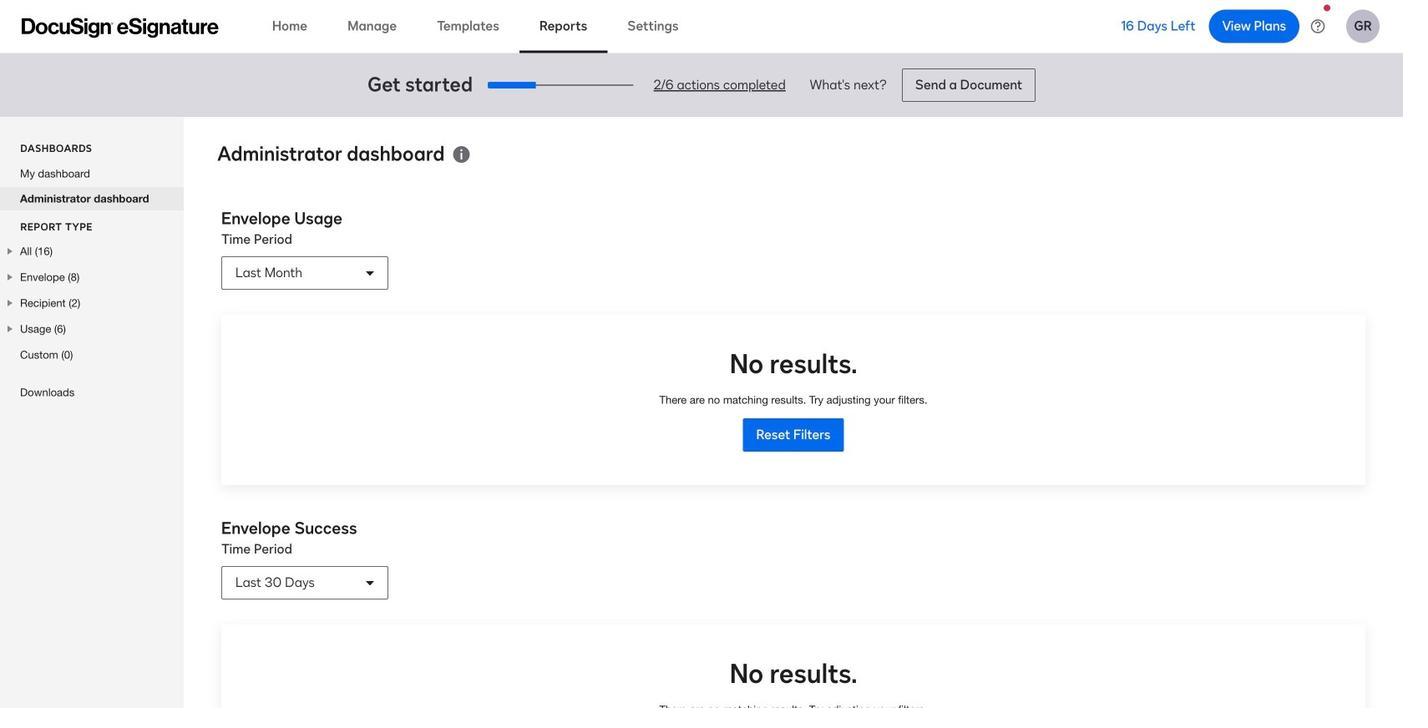 Task type: describe. For each thing, give the bounding box(es) containing it.
docusign esignature image
[[22, 18, 219, 38]]



Task type: vqa. For each thing, say whether or not it's contained in the screenshot.
the DocuSign eSignature IMAGE
yes



